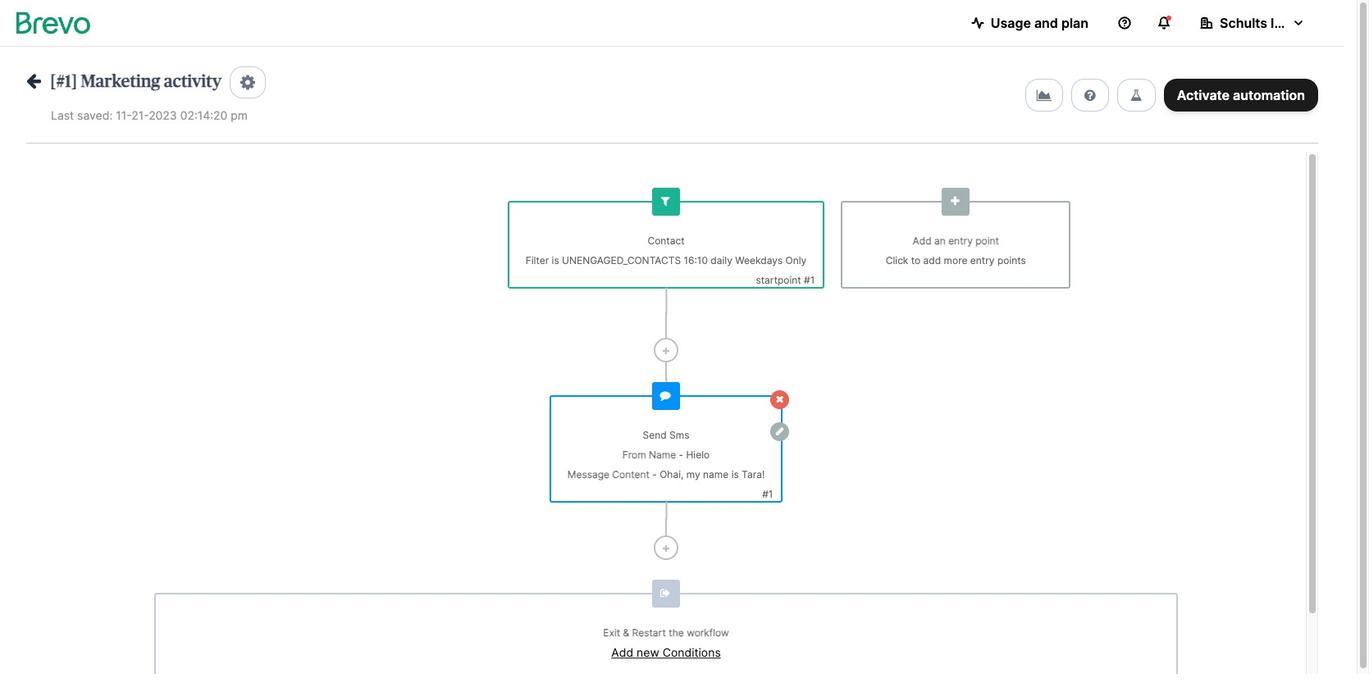 Task type: describe. For each thing, give the bounding box(es) containing it.
usage
[[991, 15, 1031, 31]]

hielo
[[686, 449, 710, 461]]

saved:
[[77, 108, 113, 122]]

workflow
[[687, 627, 729, 639]]

inc
[[1271, 15, 1290, 31]]

add new conditions link
[[611, 646, 721, 660]]

2023
[[149, 108, 177, 122]]

ohai,
[[660, 468, 684, 481]]

usage and plan button
[[958, 7, 1102, 39]]

the
[[669, 627, 684, 639]]

&
[[623, 627, 629, 639]]

tara!
[[742, 468, 765, 481]]

[#1]
[[50, 73, 77, 90]]

exit
[[603, 627, 620, 639]]

new
[[637, 646, 659, 660]]

to
[[911, 254, 921, 267]]

1 vertical spatial entry
[[970, 254, 995, 267]]

question circle image
[[1085, 89, 1096, 102]]

11-
[[116, 108, 131, 122]]

only
[[786, 254, 807, 267]]

sms
[[669, 429, 689, 441]]

conditions
[[663, 646, 721, 660]]

is inside contact filter is unengaged_contacts 16:10 daily weekdays only startpoint #1
[[552, 254, 559, 267]]

and
[[1034, 15, 1058, 31]]

send sms from name - hielo message content - ohai, my name is tara! #1
[[567, 429, 773, 500]]

filter
[[526, 254, 549, 267]]

name
[[649, 449, 676, 461]]

16:10
[[684, 254, 708, 267]]

add inside exit & restart the workflow add new conditions
[[611, 646, 633, 660]]

click
[[886, 254, 908, 267]]

my
[[686, 468, 700, 481]]

0 vertical spatial -
[[679, 449, 683, 461]]

contact
[[648, 235, 685, 247]]

schults inc
[[1220, 15, 1290, 31]]



Task type: locate. For each thing, give the bounding box(es) containing it.
points
[[997, 254, 1026, 267]]

exit & restart the workflow add new conditions
[[603, 627, 729, 660]]

content
[[612, 468, 650, 481]]

pm
[[231, 108, 248, 122]]

add
[[923, 254, 941, 267]]

is left tara!
[[731, 468, 739, 481]]

entry
[[948, 235, 973, 247], [970, 254, 995, 267]]

message
[[567, 468, 610, 481]]

from
[[622, 449, 646, 461]]

#1 inside contact filter is unengaged_contacts 16:10 daily weekdays only startpoint #1
[[804, 274, 815, 286]]

21-
[[131, 108, 149, 122]]

contact filter is unengaged_contacts 16:10 daily weekdays only startpoint #1
[[526, 235, 815, 286]]

02:14:20
[[180, 108, 228, 122]]

1 vertical spatial is
[[731, 468, 739, 481]]

area chart image
[[1037, 89, 1052, 102]]

1 vertical spatial -
[[652, 468, 657, 481]]

more
[[944, 254, 968, 267]]

last
[[51, 108, 74, 122]]

activity
[[164, 73, 222, 90]]

0 vertical spatial #1
[[804, 274, 815, 286]]

send
[[643, 429, 667, 441]]

1 vertical spatial add
[[611, 646, 633, 660]]

#1 inside send sms from name - hielo message content - ohai, my name is tara! #1
[[762, 488, 773, 500]]

1 horizontal spatial is
[[731, 468, 739, 481]]

1 horizontal spatial #1
[[804, 274, 815, 286]]

- left hielo
[[679, 449, 683, 461]]

0 horizontal spatial -
[[652, 468, 657, 481]]

an
[[934, 235, 946, 247]]

add left an on the right
[[913, 235, 932, 247]]

usage and plan
[[991, 15, 1089, 31]]

0 horizontal spatial is
[[552, 254, 559, 267]]

daily
[[711, 254, 732, 267]]

[#1]                             marketing activity
[[50, 73, 222, 90]]

- left ohai,
[[652, 468, 657, 481]]

add inside add an entry point click to add more entry points
[[913, 235, 932, 247]]

is
[[552, 254, 559, 267], [731, 468, 739, 481]]

add down '&'
[[611, 646, 633, 660]]

activate automation button
[[1164, 79, 1318, 112]]

arrow left image
[[26, 72, 41, 89]]

weekdays
[[735, 254, 783, 267]]

is right "filter"
[[552, 254, 559, 267]]

0 vertical spatial is
[[552, 254, 559, 267]]

[#1]                             marketing activity link
[[26, 72, 222, 90]]

1 horizontal spatial -
[[679, 449, 683, 461]]

0 horizontal spatial #1
[[762, 488, 773, 500]]

automation
[[1233, 87, 1305, 103]]

restart
[[632, 627, 666, 639]]

schults
[[1220, 15, 1267, 31]]

1 horizontal spatial add
[[913, 235, 932, 247]]

1 vertical spatial #1
[[762, 488, 773, 500]]

is inside send sms from name - hielo message content - ohai, my name is tara! #1
[[731, 468, 739, 481]]

startpoint
[[756, 274, 801, 286]]

#1
[[804, 274, 815, 286], [762, 488, 773, 500]]

name
[[703, 468, 729, 481]]

add
[[913, 235, 932, 247], [611, 646, 633, 660]]

unengaged_contacts
[[562, 254, 681, 267]]

0 vertical spatial add
[[913, 235, 932, 247]]

#1 down only
[[804, 274, 815, 286]]

point
[[976, 235, 999, 247]]

marketing
[[81, 73, 160, 90]]

-
[[679, 449, 683, 461], [652, 468, 657, 481]]

plan
[[1061, 15, 1089, 31]]

flask image
[[1130, 89, 1142, 102]]

entry up more
[[948, 235, 973, 247]]

0 horizontal spatial add
[[611, 646, 633, 660]]

entry down point
[[970, 254, 995, 267]]

schults inc button
[[1187, 7, 1318, 39]]

cog image
[[240, 74, 255, 91]]

0 vertical spatial entry
[[948, 235, 973, 247]]

activate automation
[[1177, 87, 1305, 103]]

last saved: 11-21-2023 02:14:20 pm
[[51, 108, 248, 122]]

#1 down tara!
[[762, 488, 773, 500]]

activate
[[1177, 87, 1230, 103]]

add an entry point click to add more entry points
[[886, 235, 1026, 267]]



Task type: vqa. For each thing, say whether or not it's contained in the screenshot.
Start
no



